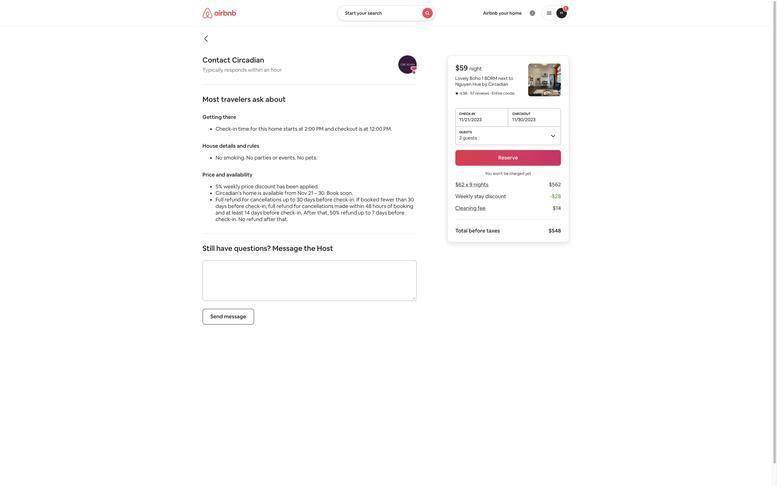 Task type: describe. For each thing, give the bounding box(es) containing it.
1 horizontal spatial for
[[251, 126, 258, 133]]

message
[[273, 244, 303, 253]]

9
[[470, 181, 473, 188]]

21
[[308, 190, 314, 197]]

Start your search search field
[[337, 5, 436, 21]]

$62 x 9 nights
[[456, 181, 489, 188]]

condo
[[504, 91, 515, 96]]

$62
[[456, 181, 465, 188]]

guests
[[463, 135, 478, 141]]

bdrm
[[485, 75, 498, 81]]

and up the 5%
[[216, 172, 225, 179]]

57
[[471, 91, 475, 96]]

$14
[[553, 205, 562, 212]]

is inside 5% weekly price discount has been applied. circadian's home is available from nov 21 – 30. book soon. full refund for cancellations up to 30 days before check-in. if booked fewer than 30 days before check-in, full refund for cancellations made within 48 hours of booking and at least 14 days before check-in. after that, 50% refund up to 7 days before check-in. no refund after that.
[[258, 190, 262, 197]]

before right total
[[469, 228, 486, 235]]

x
[[466, 181, 469, 188]]

$28
[[552, 193, 562, 200]]

that.
[[277, 216, 288, 223]]

no smoking. no parties or events. no pets.
[[216, 155, 318, 161]]

$59 night lovely boho 1 bdrm next to nguyen hue by circadian
[[456, 63, 514, 87]]

still
[[203, 244, 215, 253]]

check-
[[216, 126, 233, 133]]

12:00
[[370, 126, 383, 133]]

0 horizontal spatial cancellations
[[250, 197, 282, 203]]

booked
[[361, 197, 380, 203]]

night
[[470, 65, 482, 72]]

details
[[219, 143, 236, 150]]

Message the host text field
[[204, 262, 416, 300]]

about
[[266, 95, 286, 104]]

yet
[[526, 171, 532, 177]]

refund left after
[[247, 216, 263, 223]]

before down available
[[263, 210, 280, 217]]

at inside 5% weekly price discount has been applied. circadian's home is available from nov 21 – 30. book soon. full refund for cancellations up to 30 days before check-in. if booked fewer than 30 days before check-in, full refund for cancellations made within 48 hours of booking and at least 14 days before check-in. after that, 50% refund up to 7 days before check-in. no refund after that.
[[226, 210, 231, 217]]

2 · from the left
[[491, 91, 491, 96]]

1 inside dropdown button
[[566, 6, 567, 11]]

30.
[[319, 190, 326, 197]]

–
[[315, 190, 317, 197]]

entire
[[492, 91, 503, 96]]

11/30/2023
[[513, 117, 536, 123]]

there
[[223, 114, 236, 121]]

weekly stay discount
[[456, 193, 507, 200]]

your for start
[[357, 10, 367, 16]]

if
[[357, 197, 360, 203]]

checkout
[[335, 126, 358, 133]]

cleaning
[[456, 205, 477, 212]]

questions?
[[234, 244, 271, 253]]

$59
[[456, 63, 468, 73]]

has
[[277, 183, 285, 190]]

house details and rules
[[203, 143, 259, 150]]

5%
[[216, 183, 222, 190]]

2:00
[[305, 126, 315, 133]]

-
[[551, 193, 552, 200]]

price
[[242, 183, 254, 190]]

responds
[[225, 67, 247, 74]]

home inside profile element
[[510, 10, 522, 16]]

won't
[[493, 171, 503, 177]]

by
[[483, 81, 488, 87]]

booking
[[394, 203, 414, 210]]

parties
[[255, 155, 272, 161]]

1 vertical spatial discount
[[486, 193, 507, 200]]

you won't be charged yet
[[486, 171, 532, 177]]

$62 x 9 nights button
[[456, 181, 489, 188]]

fee
[[478, 205, 486, 212]]

no left pets.
[[297, 155, 304, 161]]

price
[[203, 172, 215, 179]]

2 guests
[[460, 135, 478, 141]]

full
[[216, 197, 224, 203]]

1 horizontal spatial cancellations
[[302, 203, 334, 210]]

-$28
[[551, 193, 562, 200]]

1 horizontal spatial in.
[[297, 210, 303, 217]]

5% weekly price discount has been applied. circadian's home is available from nov 21 – 30. book soon. full refund for cancellations up to 30 days before check-in. if booked fewer than 30 days before check-in, full refund for cancellations made within 48 hours of booking and at least 14 days before check-in. after that, 50% refund up to 7 days before check-in. no refund after that.
[[216, 183, 414, 223]]

circadian's
[[216, 190, 242, 197]]

days down applied.
[[304, 197, 315, 203]]

message
[[224, 314, 246, 321]]

taxes
[[487, 228, 501, 235]]

the
[[304, 244, 316, 253]]

travelers
[[221, 95, 251, 104]]

send message
[[211, 314, 246, 321]]

in,
[[262, 203, 267, 210]]

home inside 5% weekly price discount has been applied. circadian's home is available from nov 21 – 30. book soon. full refund for cancellations up to 30 days before check-in. if booked fewer than 30 days before check-in, full refund for cancellations made within 48 hours of booking and at least 14 days before check-in. after that, 50% refund up to 7 days before check-in. no refund after that.
[[243, 190, 257, 197]]

$562
[[550, 181, 562, 188]]

refund right the full
[[277, 203, 293, 210]]

󰀄 4.96 · 57 reviews · entire condo
[[456, 91, 515, 96]]

airbnb your home
[[483, 10, 522, 16]]

1 button
[[542, 5, 570, 21]]

to inside $59 night lovely boho 1 bdrm next to nguyen hue by circadian
[[509, 75, 514, 81]]

circadian inside contact circadian typically responds within an hour
[[232, 55, 264, 65]]

an
[[264, 67, 270, 74]]

rules
[[247, 143, 259, 150]]

󰀄
[[456, 91, 459, 95]]

within inside 5% weekly price discount has been applied. circadian's home is available from nov 21 – 30. book soon. full refund for cancellations up to 30 days before check-in. if booked fewer than 30 days before check-in, full refund for cancellations made within 48 hours of booking and at least 14 days before check-in. after that, 50% refund up to 7 days before check-in. no refund after that.
[[350, 203, 365, 210]]

days down circadian's at the left of page
[[216, 203, 227, 210]]

1 vertical spatial home
[[269, 126, 282, 133]]

refund down weekly
[[225, 197, 241, 203]]

within inside contact circadian typically responds within an hour
[[248, 67, 263, 74]]

from
[[285, 190, 297, 197]]

you
[[486, 171, 492, 177]]

check- right least
[[246, 203, 262, 210]]

reviews
[[476, 91, 490, 96]]

days right 14
[[251, 210, 262, 217]]

typically
[[203, 67, 223, 74]]

and left rules
[[237, 143, 246, 150]]

contact
[[203, 55, 231, 65]]

0 horizontal spatial in.
[[232, 216, 238, 223]]



Task type: locate. For each thing, give the bounding box(es) containing it.
check-in time for this home starts at 2:00 pm and checkout is at 12:00 pm.
[[216, 126, 392, 133]]

to
[[509, 75, 514, 81], [290, 197, 296, 203], [366, 210, 371, 217]]

at left 12:00
[[364, 126, 369, 133]]

· left the entire
[[491, 91, 491, 96]]

4.96
[[460, 91, 468, 96]]

to right next
[[509, 75, 514, 81]]

1 horizontal spatial within
[[350, 203, 365, 210]]

1 vertical spatial 1
[[482, 75, 484, 81]]

0 vertical spatial 1
[[566, 6, 567, 11]]

home right "this"
[[269, 126, 282, 133]]

charged
[[510, 171, 525, 177]]

0 horizontal spatial 1
[[482, 75, 484, 81]]

0 vertical spatial circadian
[[232, 55, 264, 65]]

0 vertical spatial up
[[283, 197, 289, 203]]

14
[[245, 210, 250, 217]]

and inside 5% weekly price discount has been applied. circadian's home is available from nov 21 – 30. book soon. full refund for cancellations up to 30 days before check-in. if booked fewer than 30 days before check-in, full refund for cancellations made within 48 hours of booking and at least 14 days before check-in. after that, 50% refund up to 7 days before check-in. no refund after that.
[[216, 210, 225, 217]]

2 horizontal spatial in.
[[350, 197, 356, 203]]

check-
[[334, 197, 350, 203], [246, 203, 262, 210], [281, 210, 297, 217], [216, 216, 232, 223]]

1 inside $59 night lovely boho 1 bdrm next to nguyen hue by circadian
[[482, 75, 484, 81]]

available
[[263, 190, 284, 197]]

check- down full
[[216, 216, 232, 223]]

host
[[317, 244, 333, 253]]

within left an
[[248, 67, 263, 74]]

pets.
[[306, 155, 318, 161]]

0 horizontal spatial for
[[242, 197, 249, 203]]

30 right from
[[297, 197, 303, 203]]

before down than
[[388, 210, 405, 217]]

no left after
[[239, 216, 246, 223]]

events.
[[279, 155, 296, 161]]

0 vertical spatial within
[[248, 67, 263, 74]]

profile element
[[444, 0, 570, 26]]

0 horizontal spatial 30
[[297, 197, 303, 203]]

price and availability
[[203, 172, 253, 179]]

circadian
[[232, 55, 264, 65], [489, 81, 509, 87]]

1 vertical spatial circadian
[[489, 81, 509, 87]]

1 vertical spatial to
[[290, 197, 296, 203]]

0 horizontal spatial your
[[357, 10, 367, 16]]

smoking.
[[224, 155, 245, 161]]

1
[[566, 6, 567, 11], [482, 75, 484, 81]]

refund
[[225, 197, 241, 203], [277, 203, 293, 210], [341, 210, 357, 217], [247, 216, 263, 223]]

your inside button
[[357, 10, 367, 16]]

0 horizontal spatial to
[[290, 197, 296, 203]]

after
[[304, 210, 316, 217]]

send
[[211, 314, 223, 321]]

1 horizontal spatial to
[[366, 210, 371, 217]]

hours
[[373, 203, 387, 210]]

2 horizontal spatial home
[[510, 10, 522, 16]]

2 vertical spatial home
[[243, 190, 257, 197]]

cancellations
[[250, 197, 282, 203], [302, 203, 334, 210]]

2 vertical spatial to
[[366, 210, 371, 217]]

circadian is a superhost. learn more about circadian. image
[[399, 55, 417, 74], [399, 55, 417, 74]]

0 horizontal spatial home
[[243, 190, 257, 197]]

in. left "after"
[[297, 210, 303, 217]]

0 horizontal spatial is
[[258, 190, 262, 197]]

hour
[[271, 67, 282, 74]]

stay
[[475, 193, 485, 200]]

1 horizontal spatial discount
[[486, 193, 507, 200]]

discount left has
[[255, 183, 276, 190]]

pm.
[[384, 126, 392, 133]]

7
[[372, 210, 375, 217]]

send message button
[[203, 309, 254, 325]]

up down has
[[283, 197, 289, 203]]

days
[[304, 197, 315, 203], [216, 203, 227, 210], [251, 210, 262, 217], [376, 210, 387, 217]]

and right pm at left
[[325, 126, 334, 133]]

refund right 50%
[[341, 210, 357, 217]]

boho
[[470, 75, 481, 81]]

0 horizontal spatial circadian
[[232, 55, 264, 65]]

in
[[233, 126, 237, 133]]

check- right the full
[[281, 210, 297, 217]]

for down nov
[[294, 203, 301, 210]]

circadian up responds
[[232, 55, 264, 65]]

book
[[327, 190, 339, 197]]

1 horizontal spatial up
[[358, 210, 365, 217]]

1 horizontal spatial is
[[359, 126, 363, 133]]

and down full
[[216, 210, 225, 217]]

for up 14
[[242, 197, 249, 203]]

48
[[366, 203, 372, 210]]

to left nov
[[290, 197, 296, 203]]

1 horizontal spatial at
[[299, 126, 304, 133]]

no down rules
[[247, 155, 254, 161]]

discount inside 5% weekly price discount has been applied. circadian's home is available from nov 21 – 30. book soon. full refund for cancellations up to 30 days before check-in. if booked fewer than 30 days before check-in, full refund for cancellations made within 48 hours of booking and at least 14 days before check-in. after that, 50% refund up to 7 days before check-in. no refund after that.
[[255, 183, 276, 190]]

in. left 14
[[232, 216, 238, 223]]

1 horizontal spatial home
[[269, 126, 282, 133]]

at left '2:00'
[[299, 126, 304, 133]]

discount right stay
[[486, 193, 507, 200]]

1 horizontal spatial 30
[[408, 197, 414, 203]]

your for airbnb
[[499, 10, 509, 16]]

2 your from the left
[[499, 10, 509, 16]]

reserve
[[499, 155, 519, 161]]

getting
[[203, 114, 222, 121]]

weekly
[[224, 183, 240, 190]]

is
[[359, 126, 363, 133], [258, 190, 262, 197]]

0 vertical spatial discount
[[255, 183, 276, 190]]

0 vertical spatial is
[[359, 126, 363, 133]]

to left 7
[[366, 210, 371, 217]]

2 horizontal spatial for
[[294, 203, 301, 210]]

no inside 5% weekly price discount has been applied. circadian's home is available from nov 21 – 30. book soon. full refund for cancellations up to 30 days before check-in. if booked fewer than 30 days before check-in, full refund for cancellations made within 48 hours of booking and at least 14 days before check-in. after that, 50% refund up to 7 days before check-in. no refund after that.
[[239, 216, 246, 223]]

2 horizontal spatial at
[[364, 126, 369, 133]]

full
[[268, 203, 276, 210]]

30 right than
[[408, 197, 414, 203]]

2 horizontal spatial to
[[509, 75, 514, 81]]

0 vertical spatial to
[[509, 75, 514, 81]]

start your search button
[[337, 5, 436, 21]]

1 horizontal spatial ·
[[491, 91, 491, 96]]

1 horizontal spatial 1
[[566, 6, 567, 11]]

circadian up the entire
[[489, 81, 509, 87]]

11/21/2023
[[460, 117, 482, 123]]

applied.
[[300, 183, 319, 190]]

nights
[[474, 181, 489, 188]]

2
[[460, 135, 462, 141]]

least
[[232, 210, 244, 217]]

1 your from the left
[[357, 10, 367, 16]]

of
[[388, 203, 393, 210]]

or
[[273, 155, 278, 161]]

reserve button
[[456, 150, 562, 166]]

time
[[238, 126, 249, 133]]

at left least
[[226, 210, 231, 217]]

is right checkout
[[359, 126, 363, 133]]

at
[[299, 126, 304, 133], [364, 126, 369, 133], [226, 210, 231, 217]]

contact circadian typically responds within an hour
[[203, 55, 282, 74]]

is left available
[[258, 190, 262, 197]]

1 vertical spatial up
[[358, 210, 365, 217]]

been
[[286, 183, 299, 190]]

most travelers ask about
[[203, 95, 286, 104]]

home right weekly
[[243, 190, 257, 197]]

circadian inside $59 night lovely boho 1 bdrm next to nguyen hue by circadian
[[489, 81, 509, 87]]

discount
[[255, 183, 276, 190], [486, 193, 507, 200]]

cancellations down – on the top
[[302, 203, 334, 210]]

0 horizontal spatial at
[[226, 210, 231, 217]]

next
[[499, 75, 508, 81]]

cancellations down has
[[250, 197, 282, 203]]

days right 7
[[376, 210, 387, 217]]

total before taxes
[[456, 228, 501, 235]]

search
[[368, 10, 382, 16]]

no
[[216, 155, 223, 161], [247, 155, 254, 161], [297, 155, 304, 161], [239, 216, 246, 223]]

made
[[335, 203, 349, 210]]

1 vertical spatial is
[[258, 190, 262, 197]]

and
[[325, 126, 334, 133], [237, 143, 246, 150], [216, 172, 225, 179], [216, 210, 225, 217]]

check- up 50%
[[334, 197, 350, 203]]

getting there
[[203, 114, 236, 121]]

start your search
[[345, 10, 382, 16]]

your right airbnb
[[499, 10, 509, 16]]

for left "this"
[[251, 126, 258, 133]]

before up that,
[[316, 197, 333, 203]]

airbnb your home link
[[479, 6, 526, 20]]

0 vertical spatial home
[[510, 10, 522, 16]]

pm
[[316, 126, 324, 133]]

within left 48
[[350, 203, 365, 210]]

your right 'start' on the left top of the page
[[357, 10, 367, 16]]

1 horizontal spatial your
[[499, 10, 509, 16]]

hue
[[473, 81, 482, 87]]

still have questions? message the host
[[203, 244, 333, 253]]

your
[[357, 10, 367, 16], [499, 10, 509, 16]]

your inside profile element
[[499, 10, 509, 16]]

· left 57
[[469, 91, 470, 96]]

1 vertical spatial within
[[350, 203, 365, 210]]

2 guests button
[[456, 127, 562, 145]]

in. left if
[[350, 197, 356, 203]]

before left 14
[[228, 203, 244, 210]]

2 30 from the left
[[408, 197, 414, 203]]

this
[[259, 126, 267, 133]]

0 horizontal spatial ·
[[469, 91, 470, 96]]

1 30 from the left
[[297, 197, 303, 203]]

home right airbnb
[[510, 10, 522, 16]]

1 · from the left
[[469, 91, 470, 96]]

$548
[[549, 228, 562, 235]]

up left 48
[[358, 210, 365, 217]]

0 horizontal spatial up
[[283, 197, 289, 203]]

before
[[316, 197, 333, 203], [228, 203, 244, 210], [263, 210, 280, 217], [388, 210, 405, 217], [469, 228, 486, 235]]

0 horizontal spatial within
[[248, 67, 263, 74]]

1 horizontal spatial circadian
[[489, 81, 509, 87]]

no down details
[[216, 155, 223, 161]]

0 horizontal spatial discount
[[255, 183, 276, 190]]



Task type: vqa. For each thing, say whether or not it's contained in the screenshot.
second Add Button from the bottom of the page
no



